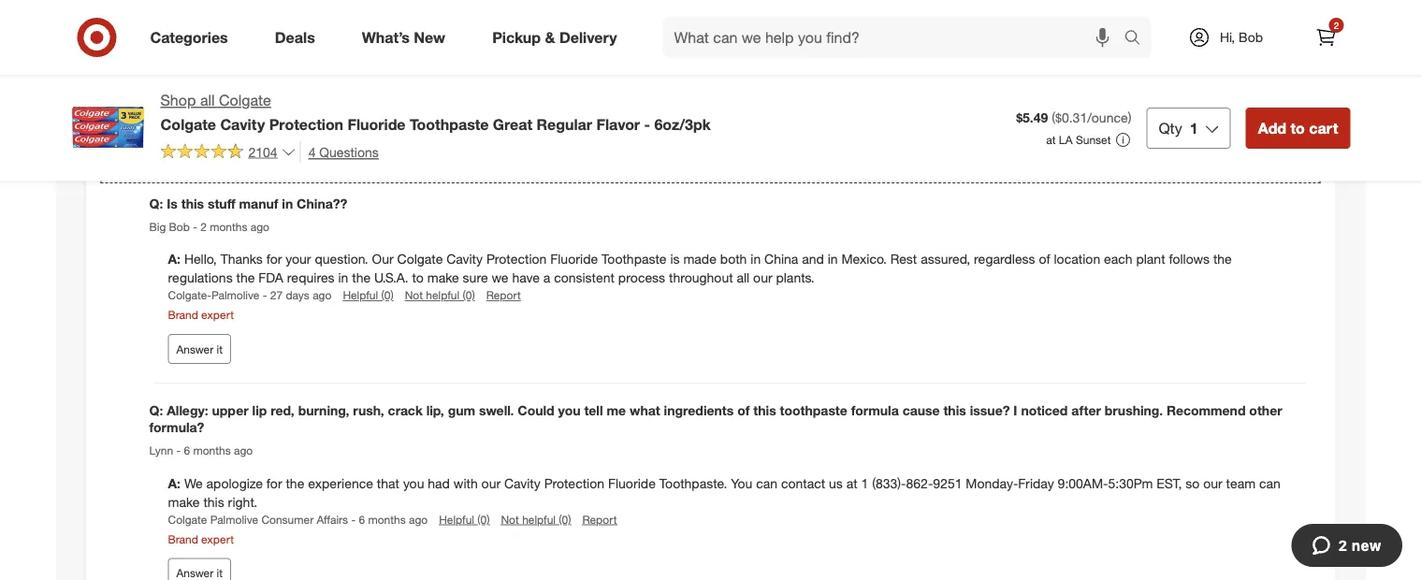 Task type: vqa. For each thing, say whether or not it's contained in the screenshot.
advertisement element to the bottom
no



Task type: locate. For each thing, give the bounding box(es) containing it.
bob right hi,
[[1239, 29, 1264, 45]]

tell
[[584, 403, 603, 419]]

2 vertical spatial protection
[[545, 475, 605, 491]]

friday
[[1019, 475, 1055, 491]]

1 horizontal spatial you
[[558, 403, 581, 419]]

0 vertical spatial this
[[743, 23, 767, 39]]

mexico.
[[842, 251, 887, 267]]

0 vertical spatial of
[[993, 42, 1004, 58]]

90
[[943, 42, 957, 58]]

hello,
[[184, 251, 217, 267]]

1 vertical spatial helpful  (0)
[[439, 512, 490, 526]]

store,
[[1177, 42, 1209, 58]]

1 vertical spatial 1
[[862, 475, 869, 491]]

for inside we apologize for the experience that you had with our cavity protection fluoride toothpaste. you can contact us at 1 (833)-862-9251 monday-friday 9:00am-5:30pm est, so our team can make this right.
[[267, 475, 282, 491]]

expert
[[201, 308, 234, 322], [201, 532, 234, 546]]

colgate inside the hello, thanks for your question. our colgate cavity protection fluoride toothpaste is made both in china and in mexico. rest assured, regardless of location each plant follows the regulations the fda requires in the u.s.a. to make sure we have a consistent process throughout all our plants.
[[397, 251, 443, 267]]

to inside button
[[1291, 119, 1306, 137]]

helpful  (0) button down u.s.a.
[[343, 287, 394, 303]]

inches right &
[[561, 23, 599, 39]]

1 horizontal spatial fluoride
[[551, 251, 598, 267]]

1 horizontal spatial all
[[737, 270, 750, 286]]

our
[[754, 270, 773, 286], [482, 475, 501, 491], [1204, 475, 1223, 491]]

allegy:
[[167, 403, 208, 419]]

the left date
[[1007, 42, 1026, 58]]

ago down requires
[[313, 288, 332, 302]]

1 vertical spatial it
[[217, 342, 223, 356]]

0 vertical spatial brand
[[168, 308, 198, 322]]

2 vertical spatial cavity
[[505, 475, 541, 491]]

of left location at the top right of the page
[[1040, 251, 1051, 267]]

q: for q: is this stuff manuf in china??
[[149, 195, 163, 211]]

for up consumer
[[267, 475, 282, 491]]

to right u.s.a.
[[412, 270, 424, 286]]

2 horizontal spatial inches
[[561, 23, 599, 39]]

fluoride left toothpaste.
[[608, 475, 656, 491]]

a: for hello, thanks for your question. our colgate cavity protection fluoride toothpaste is made both in china and in mexico. rest assured, regardless of location each plant follows the regulations the fda requires in the u.s.a. to make sure we have a consistent process throughout all our plants.
[[168, 251, 184, 267]]

1 horizontal spatial not
[[501, 512, 519, 526]]

0 vertical spatial not helpful  (0) button
[[405, 287, 475, 303]]

apologize
[[206, 475, 263, 491]]

q: left allegy:
[[149, 403, 163, 419]]

- inside q: is this stuff manuf in china?? big bob - 2 months ago
[[193, 220, 197, 234]]

not helpful  (0) for with
[[501, 512, 571, 526]]

$5.49 ( $0.31 /ounce )
[[1017, 110, 1132, 126]]

or down within
[[917, 60, 929, 77]]

0 vertical spatial protection
[[269, 115, 344, 133]]

0 vertical spatial cavity
[[220, 115, 265, 133]]

was
[[1070, 42, 1093, 58]]

0 vertical spatial a
[[818, 60, 825, 77]]

1 horizontal spatial helpful
[[439, 512, 475, 526]]

this
[[181, 195, 204, 211], [754, 403, 777, 419], [944, 403, 967, 419], [203, 494, 224, 510]]

made down 90 on the right
[[933, 60, 966, 77]]

helpful  (0) button for colgate
[[343, 287, 394, 303]]

4 questions
[[309, 144, 379, 160]]

9251
[[934, 475, 963, 491]]

1 horizontal spatial a
[[818, 60, 825, 77]]

shop all colgate colgate cavity protection fluoride toothpaste great regular flavor - 6oz/3pk
[[161, 91, 711, 133]]

be up must
[[825, 23, 840, 39]]

issue?
[[970, 403, 1010, 419]]

make left sure on the left top of the page
[[428, 270, 459, 286]]

2 ship from the top
[[212, 42, 236, 58]]

ago up apologize
[[234, 444, 253, 458]]

you left tell
[[558, 403, 581, 419]]

0 horizontal spatial inches
[[337, 23, 375, 39]]

ago down the manuf
[[251, 220, 270, 234]]

1 horizontal spatial inches
[[451, 23, 489, 39]]

delivered
[[743, 60, 797, 77]]

- left '27'
[[263, 288, 267, 302]]

palmolive
[[212, 288, 260, 302], [210, 512, 258, 526]]

toothpaste up 'process'
[[602, 251, 667, 267]]

with
[[454, 475, 478, 491]]

report button
[[486, 287, 521, 303], [583, 511, 617, 527]]

1 vertical spatial fluoride
[[551, 251, 598, 267]]

1 inside we apologize for the experience that you had with our cavity protection fluoride toothpaste. you can contact us at 1 (833)-862-9251 monday-friday 9:00am-5:30pm est, so our team can make this right.
[[862, 475, 869, 491]]

0 vertical spatial at
[[1047, 133, 1056, 147]]

0 horizontal spatial bob
[[169, 220, 190, 234]]

brand expert for we apologize for the experience that you had with our cavity protection fluoride toothpaste. you can contact us at 1 (833)-862-9251 monday-friday 9:00am-5:30pm est, so our team can make this right.
[[168, 532, 234, 546]]

at left la
[[1047, 133, 1056, 147]]

our right with
[[482, 475, 501, 491]]

deals
[[275, 28, 315, 46]]

fluoride up the consistent
[[551, 251, 598, 267]]

made
[[933, 60, 966, 77], [684, 251, 717, 267]]

fluoride inside we apologize for the experience that you had with our cavity protection fluoride toothpaste. you can contact us at 1 (833)-862-9251 monday-friday 9:00am-5:30pm est, so our team can make this right.
[[608, 475, 656, 491]]

can
[[800, 23, 821, 39], [757, 475, 778, 491], [1260, 475, 1281, 491]]

0 horizontal spatial at
[[847, 475, 858, 491]]

1 horizontal spatial make
[[428, 270, 459, 286]]

our down china
[[754, 270, 773, 286]]

thanks
[[221, 251, 263, 267]]

can right team
[[1260, 475, 1281, 491]]

1 vertical spatial palmolive
[[210, 512, 258, 526]]

this inside we apologize for the experience that you had with our cavity protection fluoride toothpaste. you can contact us at 1 (833)-862-9251 monday-friday 9:00am-5:30pm est, so our team can make this right.
[[203, 494, 224, 510]]

or right 'store'
[[1009, 23, 1021, 39]]

1.36
[[286, 42, 312, 58]]

0 horizontal spatial you
[[403, 475, 424, 491]]

1 brand expert from the top
[[168, 308, 234, 322]]

1 a: from the top
[[168, 251, 184, 267]]

0 horizontal spatial a
[[544, 270, 551, 286]]

What can we help you find? suggestions appear below search field
[[663, 17, 1129, 58]]

of
[[993, 42, 1004, 58], [1040, 251, 1051, 267], [738, 403, 750, 419]]

team
[[1227, 475, 1256, 491]]

1 vertical spatial not
[[501, 512, 519, 526]]

pickup & delivery link
[[477, 17, 641, 58]]

0 horizontal spatial x
[[419, 23, 425, 39]]

the
[[1007, 42, 1026, 58], [769, 79, 788, 95], [1214, 251, 1233, 267], [236, 270, 255, 286], [352, 270, 371, 286], [286, 475, 305, 491]]

1 horizontal spatial to
[[897, 23, 909, 39]]

2 horizontal spatial cavity
[[505, 475, 541, 491]]

for down shopper, on the right of the page
[[869, 79, 884, 95]]

after
[[1072, 403, 1102, 419]]

0 vertical spatial toothpaste
[[410, 115, 489, 133]]

1 horizontal spatial 1
[[1190, 119, 1199, 137]]

new
[[414, 28, 446, 46]]

ship left weight:
[[212, 42, 236, 58]]

inches up the 'pounds'
[[337, 23, 375, 39]]

helpful  (0) down u.s.a.
[[343, 288, 394, 302]]

at right us
[[847, 475, 858, 491]]

what's new link
[[346, 17, 469, 58]]

the up colgate palmolive consumer affairs - 6 months ago
[[286, 475, 305, 491]]

it left was
[[1059, 42, 1066, 58]]

q: left is
[[149, 195, 163, 211]]

0 horizontal spatial 2
[[200, 220, 207, 234]]

cavity up 2104 link
[[220, 115, 265, 133]]

6 right affairs
[[359, 512, 365, 526]]

a: for we apologize for the experience that you had with our cavity protection fluoride toothpaste. you can contact us at 1 (833)-862-9251 monday-friday 9:00am-5:30pm est, so our team can make this right.
[[168, 475, 184, 491]]

make down 'we'
[[168, 494, 200, 510]]

of down 'store'
[[993, 42, 1004, 58]]

toothpaste
[[410, 115, 489, 133], [602, 251, 667, 267]]

0 vertical spatial report
[[486, 288, 521, 302]]

1 vertical spatial not helpful  (0) button
[[501, 511, 571, 527]]

for right ready
[[1006, 60, 1022, 77]]

all
[[200, 91, 215, 110], [737, 270, 750, 286]]

a right the by
[[818, 60, 825, 77]]

1 horizontal spatial helpful  (0) button
[[439, 511, 490, 527]]

brand for we apologize for the experience that you had with our cavity protection fluoride toothpaste. you can contact us at 1 (833)-862-9251 monday-friday 9:00am-5:30pm est, so our team can make this right.
[[168, 532, 198, 546]]

2 link
[[1306, 17, 1347, 58]]

x
[[419, 23, 425, 39], [528, 23, 535, 39]]

6 inside the "q: allegy: upper lip red, burning, rush, crack lip, gum swell. could you tell me what ingredients of this toothpaste formula cause this issue?  i noticed after brushing. recommend other formula? lynn - 6 months ago"
[[184, 444, 190, 458]]

our right so
[[1204, 475, 1223, 491]]

1 vertical spatial you
[[403, 475, 424, 491]]

in left store,
[[1163, 42, 1173, 58]]

1 horizontal spatial our
[[754, 270, 773, 286]]

palmolive down thanks
[[212, 288, 260, 302]]

1 horizontal spatial toothpaste
[[602, 251, 667, 267]]

palmolive down right.
[[210, 512, 258, 526]]

months inside the "q: allegy: upper lip red, burning, rush, crack lip, gum swell. could you tell me what ingredients of this toothpaste formula cause this issue?  i noticed after brushing. recommend other formula? lynn - 6 months ago"
[[193, 444, 231, 458]]

months down stuff
[[210, 220, 248, 234]]

0 vertical spatial brand expert
[[168, 308, 234, 322]]

1 horizontal spatial or
[[1009, 23, 1021, 39]]

1 horizontal spatial at
[[1047, 133, 1056, 147]]

1 x from the left
[[419, 23, 425, 39]]

bob right big
[[169, 220, 190, 234]]

all down the both
[[737, 270, 750, 286]]

1 vertical spatial months
[[193, 444, 231, 458]]

report for our
[[583, 512, 617, 526]]

6 right lynn
[[184, 444, 190, 458]]

colgate down 'we'
[[168, 512, 207, 526]]

to left 'any'
[[897, 23, 909, 39]]

1 horizontal spatial not helpful  (0)
[[501, 512, 571, 526]]

shipped,
[[1213, 42, 1263, 58]]

1 horizontal spatial cavity
[[447, 251, 483, 267]]

colgate-
[[168, 288, 212, 302]]

2 vertical spatial fluoride
[[608, 475, 656, 491]]

palmolive for thanks
[[212, 288, 260, 302]]

at
[[1047, 133, 1056, 147], [847, 475, 858, 491]]

toothpaste left the great
[[410, 115, 489, 133]]

protection inside shop all colgate colgate cavity protection fluoride toothpaste great regular flavor - 6oz/3pk
[[269, 115, 344, 133]]

cavity
[[220, 115, 265, 133], [447, 251, 483, 267], [505, 475, 541, 491]]

0 vertical spatial helpful
[[426, 288, 460, 302]]

1 inches from the left
[[337, 23, 375, 39]]

- up hello,
[[193, 220, 197, 234]]

1 vertical spatial a:
[[168, 475, 184, 491]]

of right ingredients at the bottom of the page
[[738, 403, 750, 419]]

all inside the hello, thanks for your question. our colgate cavity protection fluoride toothpaste is made both in china and in mexico. rest assured, regardless of location each plant follows the regulations the fda requires in the u.s.a. to make sure we have a consistent process throughout all our plants.
[[737, 270, 750, 286]]

0 vertical spatial helpful
[[343, 288, 378, 302]]

i
[[1014, 403, 1018, 419]]

2 q: from the top
[[149, 403, 163, 419]]

in inside this item can be returned to any target store or target.com. this item must be returned within 90 days of the date it was purchased in store, shipped, delivered by a shipt shopper, or made ready for pickup. see the return policy for complete information.
[[1163, 42, 1173, 58]]

1 left (833)-
[[862, 475, 869, 491]]

the inside we apologize for the experience that you had with our cavity protection fluoride toothpaste. you can contact us at 1 (833)-862-9251 monday-friday 9:00am-5:30pm est, so our team can make this right.
[[286, 475, 305, 491]]

for up "fda"
[[266, 251, 282, 267]]

it right the answer
[[217, 342, 223, 356]]

made up "throughout"
[[684, 251, 717, 267]]

search button
[[1116, 17, 1161, 62]]

is
[[671, 251, 680, 267]]

0 horizontal spatial 1
[[862, 475, 869, 491]]

big
[[149, 220, 166, 234]]

days right '27'
[[286, 288, 310, 302]]

1 horizontal spatial can
[[800, 23, 821, 39]]

days up ready
[[961, 42, 989, 58]]

0 vertical spatial made
[[933, 60, 966, 77]]

within
[[905, 42, 939, 58]]

or
[[1009, 23, 1021, 39], [917, 60, 929, 77]]

1 vertical spatial of
[[1040, 251, 1051, 267]]

in right the manuf
[[282, 195, 293, 211]]

ago
[[251, 220, 270, 234], [313, 288, 332, 302], [234, 444, 253, 458], [409, 512, 428, 526]]

1 vertical spatial item
[[771, 42, 796, 58]]

lip,
[[427, 403, 444, 419]]

q&a
[[149, 143, 188, 164]]

1 horizontal spatial bob
[[1239, 29, 1264, 45]]

colgate down weight:
[[219, 91, 271, 110]]

x left the 4.7
[[528, 23, 535, 39]]

inches right 8.4
[[451, 23, 489, 39]]

colgate up u.s.a.
[[397, 251, 443, 267]]

expert down colgate-
[[201, 308, 234, 322]]

bob inside q: is this stuff manuf in china?? big bob - 2 months ago
[[169, 220, 190, 234]]

1 horizontal spatial report button
[[583, 511, 617, 527]]

bob
[[1239, 29, 1264, 45], [169, 220, 190, 234]]

have
[[512, 270, 540, 286]]

brand down colgate-
[[168, 308, 198, 322]]

2 horizontal spatial to
[[1291, 119, 1306, 137]]

it inside this item can be returned to any target store or target.com. this item must be returned within 90 days of the date it was purchased in store, shipped, delivered by a shipt shopper, or made ready for pickup. see the return policy for complete information.
[[1059, 42, 1066, 58]]

0 vertical spatial all
[[200, 91, 215, 110]]

can right you in the bottom of the page
[[757, 475, 778, 491]]

2 vertical spatial of
[[738, 403, 750, 419]]

1 horizontal spatial report
[[583, 512, 617, 526]]

1 vertical spatial all
[[737, 270, 750, 286]]

0 vertical spatial a:
[[168, 251, 184, 267]]

q:
[[149, 195, 163, 211], [149, 403, 163, 419]]

1 vertical spatial report button
[[583, 511, 617, 527]]

0 vertical spatial helpful  (0) button
[[343, 287, 394, 303]]

- right flavor
[[644, 115, 651, 133]]

protection up 4
[[269, 115, 344, 133]]

q: for q: allegy: upper lip red, burning, rush, crack lip, gum swell. could you tell me what ingredients of this toothpaste formula cause this issue?  i noticed after brushing. recommend other formula?
[[149, 403, 163, 419]]

cavity right with
[[505, 475, 541, 491]]

0 horizontal spatial to
[[412, 270, 424, 286]]

1 brand from the top
[[168, 308, 198, 322]]

2 brand from the top
[[168, 532, 198, 546]]

helpful for protection
[[426, 288, 460, 302]]

helpful
[[343, 288, 378, 302], [439, 512, 475, 526]]

0 vertical spatial report button
[[486, 287, 521, 303]]

is
[[167, 195, 178, 211]]

1 vertical spatial bob
[[169, 220, 190, 234]]

1 q: from the top
[[149, 195, 163, 211]]

2 brand expert from the top
[[168, 532, 234, 546]]

1 right qty
[[1190, 119, 1199, 137]]

qty 1
[[1159, 119, 1199, 137]]

our
[[372, 251, 394, 267]]

2 estimated from the top
[[149, 42, 208, 58]]

0 vertical spatial helpful  (0)
[[343, 288, 394, 302]]

ago inside q: is this stuff manuf in china?? big bob - 2 months ago
[[251, 220, 270, 234]]

to
[[897, 23, 909, 39], [1291, 119, 1306, 137], [412, 270, 424, 286]]

0 vertical spatial expert
[[201, 308, 234, 322]]

in down question.
[[338, 270, 349, 286]]

your
[[286, 251, 311, 267]]

0 vertical spatial it
[[1059, 42, 1066, 58]]

a: down lynn
[[168, 475, 184, 491]]

not for cavity
[[405, 288, 423, 302]]

pickup.
[[1025, 60, 1067, 77]]

a: up regulations
[[168, 251, 184, 267]]

returned
[[844, 23, 893, 39], [851, 42, 901, 58]]

process
[[619, 270, 666, 286]]

0 vertical spatial fluoride
[[348, 115, 406, 133]]

this right is
[[181, 195, 204, 211]]

1 this from the top
[[743, 23, 767, 39]]

helpful  (0) down with
[[439, 512, 490, 526]]

1 vertical spatial brand
[[168, 532, 198, 546]]

0 vertical spatial ship
[[212, 23, 236, 39]]

0 horizontal spatial not helpful  (0)
[[405, 288, 475, 302]]

27
[[270, 288, 283, 302]]

1 vertical spatial helpful
[[439, 512, 475, 526]]

toothpaste inside shop all colgate colgate cavity protection fluoride toothpaste great regular flavor - 6oz/3pk
[[410, 115, 489, 133]]

helpful  (0) for you
[[439, 512, 490, 526]]

information.
[[946, 79, 1015, 95]]

months up 'we'
[[193, 444, 231, 458]]

a right have
[[544, 270, 551, 286]]

8.4
[[429, 23, 447, 39]]

1 expert from the top
[[201, 308, 234, 322]]

2 expert from the top
[[201, 532, 234, 546]]

0 vertical spatial 1
[[1190, 119, 1199, 137]]

protection down tell
[[545, 475, 605, 491]]

inches
[[337, 23, 375, 39], [451, 23, 489, 39], [561, 23, 599, 39]]

to right add
[[1291, 119, 1306, 137]]

q: inside q: is this stuff manuf in china?? big bob - 2 months ago
[[149, 195, 163, 211]]

be up the shipt at the right of the page
[[833, 42, 848, 58]]

helpful down u.s.a.
[[343, 288, 378, 302]]

0 horizontal spatial not
[[405, 288, 423, 302]]

q: inside the "q: allegy: upper lip red, burning, rush, crack lip, gum swell. could you tell me what ingredients of this toothpaste formula cause this issue?  i noticed after brushing. recommend other formula? lynn - 6 months ago"
[[149, 403, 163, 419]]

1 item from the top
[[771, 23, 796, 39]]

2 item from the top
[[771, 42, 796, 58]]

2 a: from the top
[[168, 475, 184, 491]]

experience
[[308, 475, 373, 491]]

0 horizontal spatial cavity
[[220, 115, 265, 133]]

2 horizontal spatial fluoride
[[608, 475, 656, 491]]

1 horizontal spatial 2
[[1335, 19, 1340, 31]]

0 vertical spatial or
[[1009, 23, 1021, 39]]

- right lynn
[[176, 444, 181, 458]]

x left 8.4
[[419, 23, 425, 39]]

1 horizontal spatial it
[[1059, 42, 1066, 58]]

1 vertical spatial make
[[168, 494, 200, 510]]

this down apologize
[[203, 494, 224, 510]]

1 vertical spatial 2
[[200, 220, 207, 234]]

1 horizontal spatial helpful
[[522, 512, 556, 526]]

protection inside we apologize for the experience that you had with our cavity protection fluoride toothpaste. you can contact us at 1 (833)-862-9251 monday-friday 9:00am-5:30pm est, so our team can make this right.
[[545, 475, 605, 491]]

1 vertical spatial days
[[286, 288, 310, 302]]

not helpful  (0) button
[[405, 287, 475, 303], [501, 511, 571, 527]]

0 vertical spatial estimated
[[149, 23, 208, 39]]

cavity inside shop all colgate colgate cavity protection fluoride toothpaste great regular flavor - 6oz/3pk
[[220, 115, 265, 133]]

can up must
[[800, 23, 821, 39]]

formula?
[[149, 419, 204, 435]]

days inside this item can be returned to any target store or target.com. this item must be returned within 90 days of the date it was purchased in store, shipped, delivered by a shipt shopper, or made ready for pickup. see the return policy for complete information.
[[961, 42, 989, 58]]

helpful  (0) button down with
[[439, 511, 490, 527]]

1 vertical spatial helpful
[[522, 512, 556, 526]]

brand down 'we'
[[168, 532, 198, 546]]

(4)
[[192, 143, 213, 164]]

1 vertical spatial helpful  (0) button
[[439, 511, 490, 527]]

it inside button
[[217, 342, 223, 356]]

2 inside 2 link
[[1335, 19, 1340, 31]]

0 horizontal spatial 6
[[184, 444, 190, 458]]

categories
[[150, 28, 228, 46]]

cavity up sure on the left top of the page
[[447, 251, 483, 267]]

can inside this item can be returned to any target store or target.com. this item must be returned within 90 days of the date it was purchased in store, shipped, delivered by a shipt shopper, or made ready for pickup. see the return policy for complete information.
[[800, 23, 821, 39]]

0 vertical spatial to
[[897, 23, 909, 39]]

all right shop
[[200, 91, 215, 110]]



Task type: describe. For each thing, give the bounding box(es) containing it.
in right and
[[828, 251, 838, 267]]

great
[[493, 115, 533, 133]]

of inside this item can be returned to any target store or target.com. this item must be returned within 90 days of the date it was purchased in store, shipped, delivered by a shipt shopper, or made ready for pickup. see the return policy for complete information.
[[993, 42, 1004, 58]]

our inside the hello, thanks for your question. our colgate cavity protection fluoride toothpaste is made both in china and in mexico. rest assured, regardless of location each plant follows the regulations the fda requires in the u.s.a. to make sure we have a consistent process throughout all our plants.
[[754, 270, 773, 286]]

so
[[1186, 475, 1200, 491]]

you
[[731, 475, 753, 491]]

6oz/3pk
[[655, 115, 711, 133]]

brand expert for hello, thanks for your question. our colgate cavity protection fluoride toothpaste is made both in china and in mexico. rest assured, regardless of location each plant follows the regulations the fda requires in the u.s.a. to make sure we have a consistent process throughout all our plants.
[[168, 308, 234, 322]]

at la sunset
[[1047, 133, 1112, 147]]

stuff
[[208, 195, 235, 211]]

0 horizontal spatial days
[[286, 288, 310, 302]]

could
[[518, 403, 555, 419]]

image of colgate cavity protection fluoride toothpaste great regular flavor - 6oz/3pk image
[[71, 90, 146, 165]]

of inside the "q: allegy: upper lip red, burning, rush, crack lip, gum swell. could you tell me what ingredients of this toothpaste formula cause this issue?  i noticed after brushing. recommend other formula? lynn - 6 months ago"
[[738, 403, 750, 419]]

plant
[[1137, 251, 1166, 267]]

the down question.
[[352, 270, 371, 286]]

ready
[[969, 60, 1002, 77]]

4
[[309, 144, 316, 160]]

not helpful  (0) for protection
[[405, 288, 475, 302]]

sure
[[463, 270, 488, 286]]

plants.
[[776, 270, 815, 286]]

lip
[[252, 403, 267, 419]]

q: allegy: upper lip red, burning, rush, crack lip, gum swell. could you tell me what ingredients of this toothpaste formula cause this issue?  i noticed after brushing. recommend other formula? lynn - 6 months ago
[[149, 403, 1283, 458]]

of inside the hello, thanks for your question. our colgate cavity protection fluoride toothpaste is made both in china and in mexico. rest assured, regardless of location each plant follows the regulations the fda requires in the u.s.a. to make sure we have a consistent process throughout all our plants.
[[1040, 251, 1051, 267]]

china??
[[297, 195, 348, 211]]

fluoride inside the hello, thanks for your question. our colgate cavity protection fluoride toothpaste is made both in china and in mexico. rest assured, regardless of location each plant follows the regulations the fda requires in the u.s.a. to make sure we have a consistent process throughout all our plants.
[[551, 251, 598, 267]]

lynn
[[149, 444, 173, 458]]

2 x from the left
[[528, 23, 535, 39]]

2104
[[249, 143, 278, 160]]

2104 link
[[161, 141, 296, 164]]

months inside q: is this stuff manuf in china?? big bob - 2 months ago
[[210, 220, 248, 234]]

u.s.a.
[[374, 270, 409, 286]]

what's
[[362, 28, 410, 46]]

q&a (4)
[[149, 143, 213, 164]]

ingredients
[[664, 403, 734, 419]]

report for fluoride
[[486, 288, 521, 302]]

return
[[792, 79, 826, 95]]

ago inside the "q: allegy: upper lip red, burning, rush, crack lip, gum swell. could you tell me what ingredients of this toothpaste formula cause this issue?  i noticed after brushing. recommend other formula? lynn - 6 months ago"
[[234, 444, 253, 458]]

this inside q: is this stuff manuf in china?? big bob - 2 months ago
[[181, 195, 204, 211]]

la
[[1059, 133, 1073, 147]]

throughout
[[669, 270, 734, 286]]

hi, bob
[[1221, 29, 1264, 45]]

regular
[[537, 115, 593, 133]]

policy
[[830, 79, 865, 95]]

$0.31
[[1056, 110, 1088, 126]]

burning,
[[298, 403, 350, 419]]

helpful  (0) for colgate
[[343, 288, 394, 302]]

1 estimated from the top
[[149, 23, 208, 39]]

not for had
[[501, 512, 519, 526]]

deals link
[[259, 17, 339, 58]]

rush,
[[353, 403, 384, 419]]

return policy link
[[792, 79, 865, 95]]

noticed
[[1022, 403, 1068, 419]]

0 vertical spatial be
[[825, 23, 840, 39]]

est,
[[1157, 475, 1183, 491]]

gum
[[448, 403, 476, 419]]

ago right affairs
[[409, 512, 428, 526]]

a inside the hello, thanks for your question. our colgate cavity protection fluoride toothpaste is made both in china and in mexico. rest assured, regardless of location each plant follows the regulations the fda requires in the u.s.a. to make sure we have a consistent process throughout all our plants.
[[544, 270, 551, 286]]

requires
[[287, 270, 335, 286]]

manuf
[[239, 195, 278, 211]]

(833)-
[[873, 475, 907, 491]]

add to cart
[[1259, 119, 1339, 137]]

make inside we apologize for the experience that you had with our cavity protection fluoride toothpaste. you can contact us at 1 (833)-862-9251 monday-friday 9:00am-5:30pm est, so our team can make this right.
[[168, 494, 200, 510]]

assured,
[[921, 251, 971, 267]]

9:00am-
[[1058, 475, 1109, 491]]

sunset
[[1076, 133, 1112, 147]]

hello, thanks for your question. our colgate cavity protection fluoride toothpaste is made both in china and in mexico. rest assured, regardless of location each plant follows the regulations the fda requires in the u.s.a. to make sure we have a consistent process throughout all our plants.
[[168, 251, 1233, 286]]

2 horizontal spatial can
[[1260, 475, 1281, 491]]

you inside we apologize for the experience that you had with our cavity protection fluoride toothpaste. you can contact us at 1 (833)-862-9251 monday-friday 9:00am-5:30pm est, so our team can make this right.
[[403, 475, 424, 491]]

0 horizontal spatial our
[[482, 475, 501, 491]]

shipt
[[829, 60, 859, 77]]

cause
[[903, 403, 940, 419]]

we
[[184, 475, 203, 491]]

target
[[937, 23, 972, 39]]

1 vertical spatial returned
[[851, 42, 901, 58]]

not helpful  (0) button for protection
[[405, 287, 475, 303]]

rest
[[891, 251, 918, 267]]

to inside the hello, thanks for your question. our colgate cavity protection fluoride toothpaste is made both in china and in mexico. rest assured, regardless of location each plant follows the regulations the fda requires in the u.s.a. to make sure we have a consistent process throughout all our plants.
[[412, 270, 424, 286]]

helpful for you
[[439, 512, 475, 526]]

helpful  (0) button for you
[[439, 511, 490, 527]]

expert for apologize
[[201, 532, 234, 546]]

made inside this item can be returned to any target store or target.com. this item must be returned within 90 days of the date it was purchased in store, shipped, delivered by a shipt shopper, or made ready for pickup. see the return policy for complete information.
[[933, 60, 966, 77]]

made inside the hello, thanks for your question. our colgate cavity protection fluoride toothpaste is made both in china and in mexico. rest assured, regardless of location each plant follows the regulations the fda requires in the u.s.a. to make sure we have a consistent process throughout all our plants.
[[684, 251, 717, 267]]

us
[[829, 475, 843, 491]]

cavity inside the hello, thanks for your question. our colgate cavity protection fluoride toothpaste is made both in china and in mexico. rest assured, regardless of location each plant follows the regulations the fda requires in the u.s.a. to make sure we have a consistent process throughout all our plants.
[[447, 251, 483, 267]]

question.
[[315, 251, 369, 267]]

toothpaste inside the hello, thanks for your question. our colgate cavity protection fluoride toothpaste is made both in china and in mexico. rest assured, regardless of location each plant follows the regulations the fda requires in the u.s.a. to make sure we have a consistent process throughout all our plants.
[[602, 251, 667, 267]]

delivery
[[560, 28, 617, 46]]

flavor
[[597, 115, 640, 133]]

fluoride inside shop all colgate colgate cavity protection fluoride toothpaste great regular flavor - 6oz/3pk
[[348, 115, 406, 133]]

pickup & delivery
[[493, 28, 617, 46]]

palmolive for apologize
[[210, 512, 258, 526]]

helpful for with
[[522, 512, 556, 526]]

brand for hello, thanks for your question. our colgate cavity protection fluoride toothpaste is made both in china and in mexico. rest assured, regardless of location each plant follows the regulations the fda requires in the u.s.a. to make sure we have a consistent process throughout all our plants.
[[168, 308, 198, 322]]

4.7
[[539, 23, 557, 39]]

the right follows at right
[[1214, 251, 1233, 267]]

helpful for colgate
[[343, 288, 378, 302]]

the down delivered
[[769, 79, 788, 95]]

not helpful  (0) button for with
[[501, 511, 571, 527]]

estimated ship dimensions: 1.5 inches length x 8.4 inches width x 4.7 inches height estimated ship weight: 1.36 pounds
[[149, 23, 639, 58]]

report button for fluoride
[[486, 287, 521, 303]]

0 horizontal spatial can
[[757, 475, 778, 491]]

the up colgate-palmolive - 27 days ago
[[236, 270, 255, 286]]

in right the both
[[751, 251, 761, 267]]

affairs
[[317, 512, 348, 526]]

2 vertical spatial months
[[368, 512, 406, 526]]

me
[[607, 403, 626, 419]]

this left toothpaste
[[754, 403, 777, 419]]

0 horizontal spatial or
[[917, 60, 929, 77]]

right.
[[228, 494, 258, 510]]

answer
[[176, 342, 214, 356]]

0 vertical spatial bob
[[1239, 29, 1264, 45]]

cavity inside we apologize for the experience that you had with our cavity protection fluoride toothpaste. you can contact us at 1 (833)-862-9251 monday-friday 9:00am-5:30pm est, so our team can make this right.
[[505, 475, 541, 491]]

2 inside q: is this stuff manuf in china?? big bob - 2 months ago
[[200, 220, 207, 234]]

toothpaste.
[[660, 475, 728, 491]]

1 vertical spatial 6
[[359, 512, 365, 526]]

2 horizontal spatial our
[[1204, 475, 1223, 491]]

follows
[[1170, 251, 1210, 267]]

/ounce
[[1088, 110, 1129, 126]]

each
[[1105, 251, 1133, 267]]

make inside the hello, thanks for your question. our colgate cavity protection fluoride toothpaste is made both in china and in mexico. rest assured, regardless of location each plant follows the regulations the fda requires in the u.s.a. to make sure we have a consistent process throughout all our plants.
[[428, 270, 459, 286]]

regardless
[[975, 251, 1036, 267]]

add
[[1259, 119, 1287, 137]]

what
[[630, 403, 661, 419]]

4 questions link
[[300, 141, 379, 163]]

- right affairs
[[351, 512, 356, 526]]

2 this from the top
[[743, 42, 767, 58]]

regulations
[[168, 270, 233, 286]]

- inside shop all colgate colgate cavity protection fluoride toothpaste great regular flavor - 6oz/3pk
[[644, 115, 651, 133]]

contact
[[782, 475, 826, 491]]

q: is this stuff manuf in china?? big bob - 2 months ago
[[149, 195, 348, 234]]

you inside the "q: allegy: upper lip red, burning, rush, crack lip, gum swell. could you tell me what ingredients of this toothpaste formula cause this issue?  i noticed after brushing. recommend other formula? lynn - 6 months ago"
[[558, 403, 581, 419]]

1 ship from the top
[[212, 23, 236, 39]]

for inside the hello, thanks for your question. our colgate cavity protection fluoride toothpaste is made both in china and in mexico. rest assured, regardless of location each plant follows the regulations the fda requires in the u.s.a. to make sure we have a consistent process throughout all our plants.
[[266, 251, 282, 267]]

height
[[603, 23, 639, 39]]

red,
[[271, 403, 295, 419]]

0 vertical spatial returned
[[844, 23, 893, 39]]

in inside q: is this stuff manuf in china?? big bob - 2 months ago
[[282, 195, 293, 211]]

3 inches from the left
[[561, 23, 599, 39]]

pickup
[[493, 28, 541, 46]]

we
[[492, 270, 509, 286]]

protection inside the hello, thanks for your question. our colgate cavity protection fluoride toothpaste is made both in china and in mexico. rest assured, regardless of location each plant follows the regulations the fda requires in the u.s.a. to make sure we have a consistent process throughout all our plants.
[[487, 251, 547, 267]]

add to cart button
[[1247, 108, 1351, 149]]

china
[[765, 251, 799, 267]]

report button for our
[[583, 511, 617, 527]]

toothpaste
[[780, 403, 848, 419]]

at inside we apologize for the experience that you had with our cavity protection fluoride toothpaste. you can contact us at 1 (833)-862-9251 monday-friday 9:00am-5:30pm est, so our team can make this right.
[[847, 475, 858, 491]]

colgate palmolive consumer affairs - 6 months ago
[[168, 512, 428, 526]]

2 inches from the left
[[451, 23, 489, 39]]

a inside this item can be returned to any target store or target.com. this item must be returned within 90 days of the date it was purchased in store, shipped, delivered by a shipt shopper, or made ready for pickup. see the return policy for complete information.
[[818, 60, 825, 77]]

to inside this item can be returned to any target store or target.com. this item must be returned within 90 days of the date it was purchased in store, shipped, delivered by a shipt shopper, or made ready for pickup. see the return policy for complete information.
[[897, 23, 909, 39]]

answer it button
[[168, 334, 231, 364]]

1 vertical spatial be
[[833, 42, 848, 58]]

brushing.
[[1105, 403, 1164, 419]]

what's new
[[362, 28, 446, 46]]

all inside shop all colgate colgate cavity protection fluoride toothpaste great regular flavor - 6oz/3pk
[[200, 91, 215, 110]]

this right cause
[[944, 403, 967, 419]]

crack
[[388, 403, 423, 419]]

both
[[721, 251, 747, 267]]

(
[[1052, 110, 1056, 126]]

- inside the "q: allegy: upper lip red, burning, rush, crack lip, gum swell. could you tell me what ingredients of this toothpaste formula cause this issue?  i noticed after brushing. recommend other formula? lynn - 6 months ago"
[[176, 444, 181, 458]]

other
[[1250, 403, 1283, 419]]

colgate down shop
[[161, 115, 216, 133]]

expert for thanks
[[201, 308, 234, 322]]



